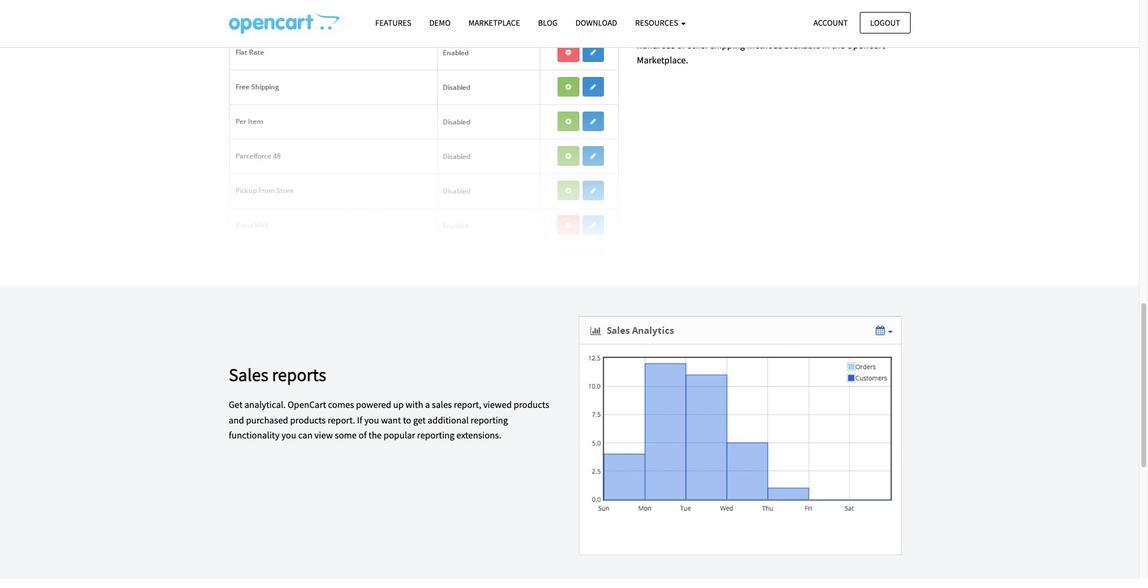 Task type: describe. For each thing, give the bounding box(es) containing it.
world-
[[676, 0, 702, 5]]

opencart - features image
[[229, 13, 340, 34]]

sales reports
[[229, 363, 326, 386]]

much
[[793, 23, 816, 35]]

sales reports image
[[579, 316, 902, 555]]

the inside the most world-renowned shipping methods, integrated for you. opencart has integrations with australia post, citylink, fedex, parcelforce, royal mail, ups, usps and much more. there are also hundreds of other shipping methods available in the opencart marketplace.
[[832, 39, 845, 51]]

shipping
[[711, 39, 745, 51]]

in
[[823, 39, 830, 51]]

there
[[843, 23, 867, 35]]

download
[[576, 17, 618, 28]]

parcelforce,
[[637, 23, 684, 35]]

of inside the most world-renowned shipping methods, integrated for you. opencart has integrations with australia post, citylink, fedex, parcelforce, royal mail, ups, usps and much more. there are also hundreds of other shipping methods available in the opencart marketplace.
[[677, 39, 685, 51]]

viewed
[[483, 398, 512, 410]]

shipping methods image
[[229, 0, 619, 256]]

can
[[298, 429, 313, 441]]

popular
[[384, 429, 415, 441]]

are
[[868, 23, 881, 35]]

methods,
[[782, 0, 820, 5]]

hundreds
[[637, 39, 675, 51]]

0 vertical spatial opencart
[[637, 8, 676, 20]]

reports
[[272, 363, 326, 386]]

a
[[425, 398, 430, 410]]

available
[[785, 39, 821, 51]]

integrated
[[822, 0, 863, 5]]

comes
[[328, 398, 354, 410]]

features link
[[366, 13, 421, 34]]

has
[[678, 8, 692, 20]]

other
[[687, 39, 709, 51]]

get
[[413, 414, 426, 426]]

the inside get analytical. opencart comes powered up with a sales report, viewed products and purchased products report. if you want to get additional reporting functionality you can view some of the popular reporting extensions.
[[369, 429, 382, 441]]

of inside get analytical. opencart comes powered up with a sales report, viewed products and purchased products report. if you want to get additional reporting functionality you can view some of the popular reporting extensions.
[[359, 429, 367, 441]]

sales
[[432, 398, 452, 410]]

powered
[[356, 398, 391, 410]]

2 horizontal spatial opencart
[[847, 39, 886, 51]]

0 vertical spatial you
[[364, 414, 379, 426]]

post,
[[800, 8, 820, 20]]

marketplace.
[[637, 54, 689, 66]]

get
[[229, 398, 243, 410]]

with inside the most world-renowned shipping methods, integrated for you. opencart has integrations with australia post, citylink, fedex, parcelforce, royal mail, ups, usps and much more. there are also hundreds of other shipping methods available in the opencart marketplace.
[[743, 8, 761, 20]]

the
[[637, 0, 652, 5]]

up
[[393, 398, 404, 410]]



Task type: vqa. For each thing, say whether or not it's contained in the screenshot.
parcelforce,
yes



Task type: locate. For each thing, give the bounding box(es) containing it.
2 vertical spatial opencart
[[288, 398, 326, 410]]

1 vertical spatial and
[[229, 414, 244, 426]]

want
[[381, 414, 401, 426]]

products right viewed
[[514, 398, 550, 410]]

methods
[[747, 39, 783, 51]]

1 horizontal spatial with
[[743, 8, 761, 20]]

sales
[[229, 363, 268, 386]]

and inside the most world-renowned shipping methods, integrated for you. opencart has integrations with australia post, citylink, fedex, parcelforce, royal mail, ups, usps and much more. there are also hundreds of other shipping methods available in the opencart marketplace.
[[776, 23, 792, 35]]

the right "in" at the right of the page
[[832, 39, 845, 51]]

0 vertical spatial products
[[514, 398, 550, 410]]

for
[[865, 0, 876, 5]]

1 vertical spatial with
[[406, 398, 424, 410]]

opencart down "most"
[[637, 8, 676, 20]]

royal
[[686, 23, 708, 35]]

australia
[[763, 8, 798, 20]]

1 vertical spatial reporting
[[417, 429, 455, 441]]

analytical.
[[245, 398, 286, 410]]

1 horizontal spatial and
[[776, 23, 792, 35]]

1 vertical spatial products
[[290, 414, 326, 426]]

opencart up "can"
[[288, 398, 326, 410]]

marketplace link
[[460, 13, 529, 34]]

renowned
[[702, 0, 743, 5]]

purchased
[[246, 414, 288, 426]]

citylink,
[[822, 8, 854, 20]]

integrations
[[694, 8, 742, 20]]

reporting down viewed
[[471, 414, 508, 426]]

of down if
[[359, 429, 367, 441]]

1 horizontal spatial of
[[677, 39, 685, 51]]

and
[[776, 23, 792, 35], [229, 414, 244, 426]]

the
[[832, 39, 845, 51], [369, 429, 382, 441]]

extensions.
[[457, 429, 502, 441]]

1 vertical spatial of
[[359, 429, 367, 441]]

the down want
[[369, 429, 382, 441]]

0 horizontal spatial opencart
[[288, 398, 326, 410]]

account
[[814, 17, 848, 28]]

of
[[677, 39, 685, 51], [359, 429, 367, 441]]

0 horizontal spatial of
[[359, 429, 367, 441]]

usps
[[753, 23, 774, 35]]

opencart down are
[[847, 39, 886, 51]]

0 horizontal spatial the
[[369, 429, 382, 441]]

0 vertical spatial reporting
[[471, 414, 508, 426]]

resources link
[[626, 13, 695, 34]]

products
[[514, 398, 550, 410], [290, 414, 326, 426]]

with left the a
[[406, 398, 424, 410]]

you right if
[[364, 414, 379, 426]]

if
[[357, 414, 363, 426]]

get analytical. opencart comes powered up with a sales report, viewed products and purchased products report. if you want to get additional reporting functionality you can view some of the popular reporting extensions.
[[229, 398, 550, 441]]

view
[[315, 429, 333, 441]]

account link
[[804, 12, 859, 33]]

most
[[654, 0, 674, 5]]

with
[[743, 8, 761, 20], [406, 398, 424, 410]]

logout
[[871, 17, 901, 28]]

0 vertical spatial with
[[743, 8, 761, 20]]

marketplace
[[469, 17, 520, 28]]

with inside get analytical. opencart comes powered up with a sales report, viewed products and purchased products report. if you want to get additional reporting functionality you can view some of the popular reporting extensions.
[[406, 398, 424, 410]]

0 horizontal spatial products
[[290, 414, 326, 426]]

blog
[[538, 17, 558, 28]]

demo link
[[421, 13, 460, 34]]

download link
[[567, 13, 626, 34]]

opencart inside get analytical. opencart comes powered up with a sales report, viewed products and purchased products report. if you want to get additional reporting functionality you can view some of the popular reporting extensions.
[[288, 398, 326, 410]]

ups,
[[732, 23, 751, 35]]

resources
[[635, 17, 680, 28]]

1 horizontal spatial you
[[364, 414, 379, 426]]

0 vertical spatial of
[[677, 39, 685, 51]]

1 horizontal spatial products
[[514, 398, 550, 410]]

0 vertical spatial the
[[832, 39, 845, 51]]

of left "other"
[[677, 39, 685, 51]]

0 horizontal spatial with
[[406, 398, 424, 410]]

fedex,
[[856, 8, 883, 20]]

and down 'get'
[[229, 414, 244, 426]]

report,
[[454, 398, 482, 410]]

1 horizontal spatial reporting
[[471, 414, 508, 426]]

also
[[883, 23, 900, 35]]

you left "can"
[[282, 429, 296, 441]]

some
[[335, 429, 357, 441]]

1 horizontal spatial the
[[832, 39, 845, 51]]

products up "can"
[[290, 414, 326, 426]]

shipping
[[745, 0, 780, 5]]

blog link
[[529, 13, 567, 34]]

0 vertical spatial and
[[776, 23, 792, 35]]

logout link
[[860, 12, 911, 33]]

1 horizontal spatial opencart
[[637, 8, 676, 20]]

and down the australia
[[776, 23, 792, 35]]

with down shipping
[[743, 8, 761, 20]]

0 horizontal spatial you
[[282, 429, 296, 441]]

opencart
[[637, 8, 676, 20], [847, 39, 886, 51], [288, 398, 326, 410]]

0 horizontal spatial and
[[229, 414, 244, 426]]

report.
[[328, 414, 355, 426]]

and inside get analytical. opencart comes powered up with a sales report, viewed products and purchased products report. if you want to get additional reporting functionality you can view some of the popular reporting extensions.
[[229, 414, 244, 426]]

more.
[[818, 23, 842, 35]]

you.
[[878, 0, 896, 5]]

mail,
[[710, 23, 730, 35]]

0 horizontal spatial reporting
[[417, 429, 455, 441]]

1 vertical spatial opencart
[[847, 39, 886, 51]]

additional
[[428, 414, 469, 426]]

features
[[375, 17, 412, 28]]

the most world-renowned shipping methods, integrated for you. opencart has integrations with australia post, citylink, fedex, parcelforce, royal mail, ups, usps and much more. there are also hundreds of other shipping methods available in the opencart marketplace.
[[637, 0, 900, 66]]

reporting down additional
[[417, 429, 455, 441]]

1 vertical spatial the
[[369, 429, 382, 441]]

functionality
[[229, 429, 280, 441]]

you
[[364, 414, 379, 426], [282, 429, 296, 441]]

1 vertical spatial you
[[282, 429, 296, 441]]

reporting
[[471, 414, 508, 426], [417, 429, 455, 441]]

demo
[[430, 17, 451, 28]]

to
[[403, 414, 411, 426]]



